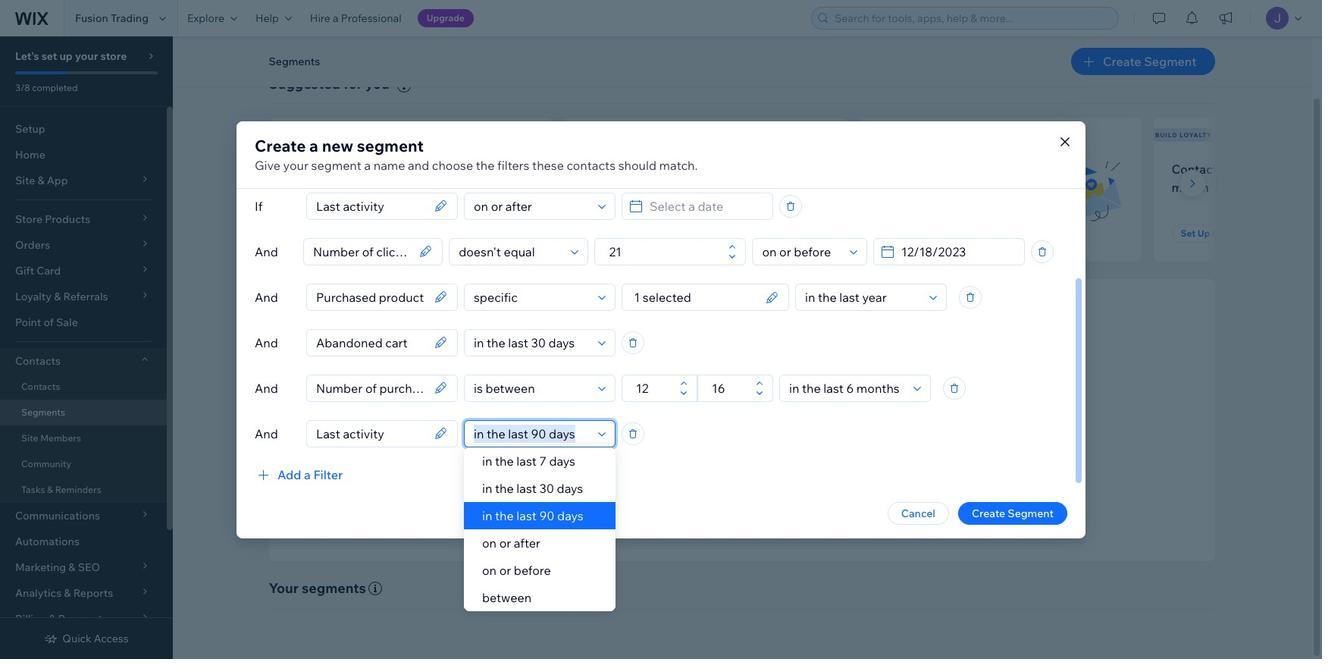 Task type: describe. For each thing, give the bounding box(es) containing it.
hire a professional
[[310, 11, 402, 25]]

community link
[[0, 451, 167, 477]]

professional
[[341, 11, 402, 25]]

5 and from the top
[[255, 426, 278, 441]]

tasks & reminders
[[21, 484, 101, 495]]

the for 30
[[495, 481, 514, 496]]

contacts inside 'contacts with a birthday th'
[[1172, 161, 1224, 177]]

hire
[[310, 11, 331, 25]]

a left new in the left of the page
[[310, 135, 319, 155]]

before
[[514, 563, 551, 578]]

quick access button
[[44, 632, 129, 646]]

fusion
[[75, 11, 108, 25]]

segments for the segments link
[[21, 407, 65, 418]]

who for your
[[368, 161, 392, 177]]

90
[[540, 508, 555, 523]]

suggested
[[269, 75, 341, 93]]

fusion trading
[[75, 11, 149, 25]]

who for purchase
[[699, 161, 723, 177]]

on or after
[[482, 536, 541, 551]]

add
[[278, 467, 301, 482]]

new for new subscribers
[[271, 131, 288, 139]]

of inside the sidebar element
[[44, 316, 54, 329]]

active
[[877, 161, 914, 177]]

set up segment button for clicked
[[877, 225, 967, 243]]

last for 7
[[517, 454, 537, 469]]

match.
[[660, 157, 698, 173]]

list box containing in the last 7 days
[[464, 448, 616, 611]]

trading
[[111, 11, 149, 25]]

quick
[[62, 632, 92, 646]]

new contacts who recently subscribed to your mailing list
[[287, 161, 458, 195]]

segments link
[[0, 400, 167, 426]]

days for in the last 90 days
[[558, 508, 584, 523]]

automations
[[15, 535, 80, 548]]

your inside create a new segment give your segment a name and choose the filters these contacts should match.
[[283, 157, 309, 173]]

clicked
[[877, 180, 918, 195]]

let's set up your store
[[15, 49, 127, 63]]

birthday
[[1264, 161, 1312, 177]]

4 and from the top
[[255, 380, 278, 396]]

set for active email subscribers who clicked on your campaign
[[886, 228, 901, 239]]

th
[[1315, 161, 1323, 177]]

30
[[540, 481, 555, 496]]

between
[[482, 590, 532, 605]]

recently
[[395, 161, 441, 177]]

days for in the last 30 days
[[557, 481, 583, 496]]

site members link
[[0, 426, 167, 451]]

target
[[742, 406, 782, 424]]

a inside button
[[304, 467, 311, 482]]

to inside new contacts who recently subscribed to your mailing list
[[354, 180, 365, 195]]

4 set up segment button from the left
[[1172, 225, 1262, 243]]

select an option field for select options field
[[801, 284, 925, 310]]

campaign
[[966, 180, 1023, 195]]

segments button
[[261, 50, 328, 73]]

store
[[100, 49, 127, 63]]

Select options field
[[627, 284, 762, 310]]

your inside reach the right target audience create specific groups of contacts that update automatically send personalized email campaigns to drive sales and build trust get to know your high-value customers, potential leads and more
[[654, 470, 676, 484]]

or for after
[[500, 536, 511, 551]]

access
[[94, 632, 129, 646]]

point
[[15, 316, 41, 329]]

your
[[269, 579, 299, 597]]

build
[[1156, 131, 1178, 139]]

up for made
[[608, 228, 621, 239]]

sidebar element
[[0, 36, 173, 659]]

home link
[[0, 142, 167, 168]]

know
[[625, 470, 651, 484]]

contacts inside new contacts who recently subscribed to your mailing list
[[316, 161, 365, 177]]

upgrade button
[[418, 9, 474, 27]]

subscribed
[[287, 180, 351, 195]]

you
[[366, 75, 390, 93]]

active email subscribers who clicked on your campaign
[[877, 161, 1044, 195]]

new
[[322, 135, 354, 155]]

1 and from the top
[[255, 244, 278, 259]]

sale
[[56, 316, 78, 329]]

contacts with a birthday th
[[1172, 161, 1323, 195]]

the for 90
[[495, 508, 514, 523]]

a left name
[[364, 157, 371, 173]]

high-
[[678, 470, 703, 484]]

To text field
[[708, 375, 752, 401]]

3/8
[[15, 82, 30, 93]]

filter
[[314, 467, 343, 482]]

point of sale link
[[0, 309, 167, 335]]

update
[[785, 429, 821, 443]]

sales
[[811, 450, 836, 463]]

setup
[[15, 122, 45, 136]]

0 vertical spatial subscribers
[[290, 131, 341, 139]]

create inside reach the right target audience create specific groups of contacts that update automatically send personalized email campaigns to drive sales and build trust get to know your high-value customers, potential leads and more
[[592, 429, 625, 443]]

7
[[540, 454, 547, 469]]

automations link
[[0, 529, 167, 555]]

in for in the last 30 days
[[482, 481, 493, 496]]

mailing
[[397, 180, 439, 195]]

set for potential customers who haven't made a purchase yet
[[591, 228, 606, 239]]

audience
[[785, 406, 843, 424]]

2 vertical spatial to
[[612, 470, 622, 484]]

the for target
[[684, 406, 705, 424]]

2 vertical spatial select an option field
[[785, 375, 910, 401]]

your inside the sidebar element
[[75, 49, 98, 63]]

get
[[592, 470, 610, 484]]

and inside create a new segment give your segment a name and choose the filters these contacts should match.
[[408, 157, 430, 173]]

of inside reach the right target audience create specific groups of contacts that update automatically send personalized email campaigns to drive sales and build trust get to know your high-value customers, potential leads and more
[[705, 429, 715, 443]]

set up segment for clicked
[[886, 228, 958, 239]]

build loyalty
[[1156, 131, 1213, 139]]

site members
[[21, 432, 81, 444]]

up for subscribed
[[313, 228, 326, 239]]

on for on or before
[[482, 563, 497, 578]]

your inside new contacts who recently subscribed to your mailing list
[[368, 180, 394, 195]]

purchase
[[671, 180, 724, 195]]

days for in the last 7 days
[[550, 454, 576, 469]]

setup link
[[0, 116, 167, 142]]

potential
[[582, 161, 633, 177]]

trust
[[887, 450, 910, 463]]

segments for segments button
[[269, 55, 320, 68]]

let's
[[15, 49, 39, 63]]

cancel
[[902, 506, 936, 520]]

for
[[344, 75, 363, 93]]

subscribers inside active email subscribers who clicked on your campaign
[[950, 161, 1017, 177]]

potential
[[789, 470, 833, 484]]



Task type: locate. For each thing, give the bounding box(es) containing it.
2 set up segment from the left
[[591, 228, 663, 239]]

new up give
[[271, 131, 288, 139]]

3 set up segment button from the left
[[877, 225, 967, 243]]

None field
[[312, 193, 430, 219], [309, 239, 415, 264], [312, 284, 430, 310], [312, 330, 430, 355], [312, 375, 430, 401], [312, 421, 430, 446], [312, 193, 430, 219], [309, 239, 415, 264], [312, 284, 430, 310], [312, 330, 430, 355], [312, 375, 430, 401], [312, 421, 430, 446]]

days right 7
[[550, 454, 576, 469]]

2 set from the left
[[591, 228, 606, 239]]

set up segment button
[[287, 225, 377, 243], [582, 225, 672, 243], [877, 225, 967, 243], [1172, 225, 1262, 243]]

up down subscribed
[[313, 228, 326, 239]]

days right "30"
[[557, 481, 583, 496]]

your down name
[[368, 180, 394, 195]]

1 vertical spatial in
[[482, 481, 493, 496]]

create segment
[[1104, 54, 1197, 69], [972, 506, 1054, 520]]

4 set from the left
[[1181, 228, 1196, 239]]

a right the with
[[1254, 161, 1261, 177]]

community
[[21, 458, 71, 470]]

set for new contacts who recently subscribed to your mailing list
[[296, 228, 311, 239]]

3 set from the left
[[886, 228, 901, 239]]

2 vertical spatial contacts
[[21, 381, 60, 392]]

3 up from the left
[[903, 228, 916, 239]]

set up segment button for made
[[582, 225, 672, 243]]

3/8 completed
[[15, 82, 78, 93]]

customers
[[636, 161, 696, 177]]

set up segment down made
[[591, 228, 663, 239]]

0 horizontal spatial of
[[44, 316, 54, 329]]

your segments
[[269, 579, 366, 597]]

create
[[1104, 54, 1142, 69], [255, 135, 306, 155], [592, 429, 625, 443], [972, 506, 1006, 520]]

subscribers
[[290, 131, 341, 139], [950, 161, 1017, 177]]

1 horizontal spatial who
[[699, 161, 723, 177]]

1 vertical spatial subscribers
[[950, 161, 1017, 177]]

point of sale
[[15, 316, 78, 329]]

0 horizontal spatial email
[[686, 450, 712, 463]]

email up the high-
[[686, 450, 712, 463]]

of down right
[[705, 429, 715, 443]]

on right clicked at the right top of page
[[920, 180, 935, 195]]

and up leads
[[839, 450, 857, 463]]

to right subscribed
[[354, 180, 365, 195]]

name
[[374, 157, 405, 173]]

or left 'before'
[[500, 563, 511, 578]]

0 vertical spatial new
[[271, 131, 288, 139]]

days right 90
[[558, 508, 584, 523]]

new for new contacts who recently subscribed to your mailing list
[[287, 161, 313, 177]]

a inside 'contacts with a birthday th'
[[1254, 161, 1261, 177]]

specific
[[627, 429, 666, 443]]

in for in the last 90 days
[[482, 508, 493, 523]]

1 vertical spatial or
[[500, 563, 511, 578]]

upgrade
[[427, 12, 465, 24]]

in up in the last 30 days
[[482, 454, 493, 469]]

who
[[368, 161, 392, 177], [699, 161, 723, 177], [1020, 161, 1044, 177]]

0 vertical spatial in
[[482, 454, 493, 469]]

with
[[1227, 161, 1252, 177]]

the left filters
[[476, 157, 495, 173]]

0 horizontal spatial contacts
[[316, 161, 365, 177]]

a right hire
[[333, 11, 339, 25]]

0 vertical spatial create segment button
[[1072, 48, 1216, 75]]

set up segment button for subscribed
[[287, 225, 377, 243]]

help button
[[247, 0, 301, 36]]

up for clicked
[[903, 228, 916, 239]]

or
[[500, 536, 511, 551], [500, 563, 511, 578]]

select an option field for enter a number text box
[[758, 239, 846, 264]]

1 vertical spatial segments
[[21, 407, 65, 418]]

contacts for contacts link
[[21, 381, 60, 392]]

completed
[[32, 82, 78, 93]]

contacts inside create a new segment give your segment a name and choose the filters these contacts should match.
[[567, 157, 616, 173]]

2 horizontal spatial contacts
[[718, 429, 760, 443]]

2 vertical spatial days
[[558, 508, 584, 523]]

contacts
[[1172, 161, 1224, 177], [15, 354, 61, 368], [21, 381, 60, 392]]

1 set from the left
[[296, 228, 311, 239]]

0 vertical spatial contacts
[[1172, 161, 1224, 177]]

1 vertical spatial days
[[557, 481, 583, 496]]

in down in the last 7 days
[[482, 481, 493, 496]]

1 or from the top
[[500, 536, 511, 551]]

loyalty
[[1181, 131, 1213, 139]]

1 vertical spatial new
[[287, 161, 313, 177]]

1 vertical spatial contacts
[[15, 354, 61, 368]]

12/18/2023 field
[[897, 239, 1020, 264]]

set up segment down 'contacts with a birthday th'
[[1181, 228, 1253, 239]]

2 up from the left
[[608, 228, 621, 239]]

email right active
[[916, 161, 947, 177]]

1 horizontal spatial and
[[839, 450, 857, 463]]

automatically
[[823, 429, 890, 443]]

1 vertical spatial of
[[705, 429, 715, 443]]

potential customers who haven't made a purchase yet
[[582, 161, 745, 195]]

3 last from the top
[[517, 508, 537, 523]]

made
[[627, 180, 659, 195]]

who inside 'potential customers who haven't made a purchase yet'
[[699, 161, 723, 177]]

create segment button for cancel
[[959, 502, 1068, 525]]

contacts link
[[0, 374, 167, 400]]

0 vertical spatial and
[[408, 157, 430, 173]]

0 vertical spatial days
[[550, 454, 576, 469]]

0 vertical spatial last
[[517, 454, 537, 469]]

Select an option field
[[758, 239, 846, 264], [801, 284, 925, 310], [785, 375, 910, 401]]

contacts up haven't
[[567, 157, 616, 173]]

Enter a number text field
[[605, 239, 725, 264]]

3 in from the top
[[482, 508, 493, 523]]

1 horizontal spatial of
[[705, 429, 715, 443]]

1 vertical spatial create segment
[[972, 506, 1054, 520]]

set up segment button down 'contacts with a birthday th'
[[1172, 225, 1262, 243]]

the inside option
[[495, 508, 514, 523]]

1 horizontal spatial create segment
[[1104, 54, 1197, 69]]

drive
[[784, 450, 809, 463]]

site
[[21, 432, 38, 444]]

0 horizontal spatial subscribers
[[290, 131, 341, 139]]

choose
[[432, 157, 473, 173]]

list
[[441, 180, 458, 195]]

2 set up segment button from the left
[[582, 225, 672, 243]]

last inside the in the last 90 days option
[[517, 508, 537, 523]]

or for before
[[500, 563, 511, 578]]

the up on or after
[[495, 508, 514, 523]]

up
[[60, 49, 73, 63]]

a down customers
[[662, 180, 668, 195]]

to
[[354, 180, 365, 195], [771, 450, 782, 463], [612, 470, 622, 484]]

your left campaign
[[938, 180, 963, 195]]

your down the personalized on the bottom of page
[[654, 470, 676, 484]]

in for in the last 7 days
[[482, 454, 493, 469]]

cancel button
[[888, 502, 950, 525]]

home
[[15, 148, 45, 162]]

1 set up segment button from the left
[[287, 225, 377, 243]]

to left drive
[[771, 450, 782, 463]]

subscribers up campaign
[[950, 161, 1017, 177]]

0 vertical spatial of
[[44, 316, 54, 329]]

set up segment down subscribed
[[296, 228, 367, 239]]

new
[[271, 131, 288, 139], [287, 161, 313, 177]]

0 vertical spatial email
[[916, 161, 947, 177]]

and down build
[[864, 470, 883, 484]]

1 horizontal spatial email
[[916, 161, 947, 177]]

add a filter
[[278, 467, 343, 482]]

create inside create a new segment give your segment a name and choose the filters these contacts should match.
[[255, 135, 306, 155]]

on
[[920, 180, 935, 195], [482, 536, 497, 551], [482, 563, 497, 578]]

1 vertical spatial on
[[482, 536, 497, 551]]

on inside active email subscribers who clicked on your campaign
[[920, 180, 935, 195]]

1 horizontal spatial contacts
[[567, 157, 616, 173]]

0 vertical spatial segments
[[269, 55, 320, 68]]

1 vertical spatial to
[[771, 450, 782, 463]]

2 vertical spatial and
[[864, 470, 883, 484]]

on up between
[[482, 563, 497, 578]]

set
[[41, 49, 57, 63]]

in the last 90 days
[[482, 508, 584, 523]]

last left "30"
[[517, 481, 537, 496]]

list
[[266, 117, 1323, 261]]

0 vertical spatial on
[[920, 180, 935, 195]]

contacts down "loyalty" on the right of page
[[1172, 161, 1224, 177]]

1 vertical spatial and
[[839, 450, 857, 463]]

in up on or after
[[482, 508, 493, 523]]

1 vertical spatial email
[[686, 450, 712, 463]]

reminders
[[55, 484, 101, 495]]

create segment button
[[1072, 48, 1216, 75], [959, 502, 1068, 525]]

filters
[[498, 157, 530, 173]]

to right get
[[612, 470, 622, 484]]

contacts for contacts popup button
[[15, 354, 61, 368]]

contacts inside reach the right target audience create specific groups of contacts that update automatically send personalized email campaigns to drive sales and build trust get to know your high-value customers, potential leads and more
[[718, 429, 760, 443]]

and
[[408, 157, 430, 173], [839, 450, 857, 463], [864, 470, 883, 484]]

2 and from the top
[[255, 289, 278, 305]]

Search for tools, apps, help & more... field
[[831, 8, 1114, 29]]

the left 7
[[495, 454, 514, 469]]

your right up
[[75, 49, 98, 63]]

build
[[860, 450, 884, 463]]

2 horizontal spatial and
[[864, 470, 883, 484]]

set up segment button down made
[[582, 225, 672, 243]]

segments inside button
[[269, 55, 320, 68]]

or left after
[[500, 536, 511, 551]]

on or before
[[482, 563, 551, 578]]

who inside new contacts who recently subscribed to your mailing list
[[368, 161, 392, 177]]

0 horizontal spatial create segment
[[972, 506, 1054, 520]]

1 vertical spatial create segment button
[[959, 502, 1068, 525]]

4 up from the left
[[1198, 228, 1211, 239]]

more
[[885, 470, 911, 484]]

0 vertical spatial or
[[500, 536, 511, 551]]

right
[[708, 406, 739, 424]]

4 set up segment from the left
[[1181, 228, 1253, 239]]

1 vertical spatial segment
[[311, 157, 362, 173]]

2 or from the top
[[500, 563, 511, 578]]

on for on or after
[[482, 536, 497, 551]]

1 horizontal spatial create segment button
[[1072, 48, 1216, 75]]

1 last from the top
[[517, 454, 537, 469]]

segments up 'site members'
[[21, 407, 65, 418]]

create segment button for segments
[[1072, 48, 1216, 75]]

0 vertical spatial segment
[[357, 135, 424, 155]]

new up subscribed
[[287, 161, 313, 177]]

subscribers down suggested
[[290, 131, 341, 139]]

segments up suggested
[[269, 55, 320, 68]]

email
[[916, 161, 947, 177], [686, 450, 712, 463]]

the inside create a new segment give your segment a name and choose the filters these contacts should match.
[[476, 157, 495, 173]]

2 vertical spatial in
[[482, 508, 493, 523]]

1 horizontal spatial subscribers
[[950, 161, 1017, 177]]

leads
[[835, 470, 862, 484]]

new inside new contacts who recently subscribed to your mailing list
[[287, 161, 313, 177]]

1 vertical spatial select an option field
[[801, 284, 925, 310]]

last left 90
[[517, 508, 537, 523]]

who left recently
[[368, 161, 392, 177]]

hire a professional link
[[301, 0, 411, 36]]

last left 7
[[517, 454, 537, 469]]

contacts down new in the left of the page
[[316, 161, 365, 177]]

set up segment for made
[[591, 228, 663, 239]]

a inside 'potential customers who haven't made a purchase yet'
[[662, 180, 668, 195]]

send
[[592, 450, 618, 463]]

2 horizontal spatial who
[[1020, 161, 1044, 177]]

list box
[[464, 448, 616, 611]]

2 vertical spatial on
[[482, 563, 497, 578]]

0 vertical spatial select an option field
[[758, 239, 846, 264]]

campaigns
[[715, 450, 769, 463]]

the down in the last 7 days
[[495, 481, 514, 496]]

0 horizontal spatial segments
[[21, 407, 65, 418]]

0 horizontal spatial to
[[354, 180, 365, 195]]

of left sale
[[44, 316, 54, 329]]

who inside active email subscribers who clicked on your campaign
[[1020, 161, 1044, 177]]

contacts inside popup button
[[15, 354, 61, 368]]

groups
[[668, 429, 703, 443]]

up down clicked at the right top of page
[[903, 228, 916, 239]]

2 vertical spatial last
[[517, 508, 537, 523]]

list containing new contacts who recently subscribed to your mailing list
[[266, 117, 1323, 261]]

your right give
[[283, 157, 309, 173]]

in the last 90 days option
[[464, 502, 616, 529]]

who up campaign
[[1020, 161, 1044, 177]]

0 horizontal spatial create segment button
[[959, 502, 1068, 525]]

and up "mailing"
[[408, 157, 430, 173]]

1 who from the left
[[368, 161, 392, 177]]

the inside reach the right target audience create specific groups of contacts that update automatically send personalized email campaigns to drive sales and build trust get to know your high-value customers, potential leads and more
[[684, 406, 705, 424]]

segment down new in the left of the page
[[311, 157, 362, 173]]

1 horizontal spatial segments
[[269, 55, 320, 68]]

1 horizontal spatial to
[[612, 470, 622, 484]]

3 who from the left
[[1020, 161, 1044, 177]]

last for 30
[[517, 481, 537, 496]]

1 vertical spatial last
[[517, 481, 537, 496]]

the up groups
[[684, 406, 705, 424]]

up down 'contacts with a birthday th'
[[1198, 228, 1211, 239]]

reach the right target audience create specific groups of contacts that update automatically send personalized email campaigns to drive sales and build trust get to know your high-value customers, potential leads and more
[[592, 406, 911, 484]]

tasks & reminders link
[[0, 477, 167, 503]]

1 in from the top
[[482, 454, 493, 469]]

contacts up campaigns
[[718, 429, 760, 443]]

2 horizontal spatial to
[[771, 450, 782, 463]]

set up segment for subscribed
[[296, 228, 367, 239]]

if
[[255, 198, 263, 214]]

1 set up segment from the left
[[296, 228, 367, 239]]

2 who from the left
[[699, 161, 723, 177]]

0 horizontal spatial who
[[368, 161, 392, 177]]

a right add
[[304, 467, 311, 482]]

create a new segment give your segment a name and choose the filters these contacts should match.
[[255, 135, 698, 173]]

suggested for you
[[269, 75, 390, 93]]

segments
[[302, 579, 366, 597]]

segment up name
[[357, 135, 424, 155]]

1 up from the left
[[313, 228, 326, 239]]

the for 7
[[495, 454, 514, 469]]

0 horizontal spatial and
[[408, 157, 430, 173]]

up down haven't
[[608, 228, 621, 239]]

set up segment button down clicked at the right top of page
[[877, 225, 967, 243]]

set up segment button down subscribed
[[287, 225, 377, 243]]

in inside option
[[482, 508, 493, 523]]

your inside active email subscribers who clicked on your campaign
[[938, 180, 963, 195]]

after
[[514, 536, 541, 551]]

who up purchase
[[699, 161, 723, 177]]

3 and from the top
[[255, 335, 278, 350]]

last for 90
[[517, 508, 537, 523]]

2 last from the top
[[517, 481, 537, 496]]

new subscribers
[[271, 131, 341, 139]]

2 in from the top
[[482, 481, 493, 496]]

contacts button
[[0, 348, 167, 374]]

email inside active email subscribers who clicked on your campaign
[[916, 161, 947, 177]]

From text field
[[632, 375, 676, 401]]

contacts down contacts popup button
[[21, 381, 60, 392]]

3 set up segment from the left
[[886, 228, 958, 239]]

on left after
[[482, 536, 497, 551]]

0 vertical spatial create segment
[[1104, 54, 1197, 69]]

members
[[40, 432, 81, 444]]

help
[[256, 11, 279, 25]]

set up segment down clicked at the right top of page
[[886, 228, 958, 239]]

in the last 7 days
[[482, 454, 576, 469]]

&
[[47, 484, 53, 495]]

0 vertical spatial to
[[354, 180, 365, 195]]

Select a date field
[[646, 193, 768, 219]]

days inside option
[[558, 508, 584, 523]]

last
[[517, 454, 537, 469], [517, 481, 537, 496], [517, 508, 537, 523]]

segments inside the sidebar element
[[21, 407, 65, 418]]

segments
[[269, 55, 320, 68], [21, 407, 65, 418]]

tasks
[[21, 484, 45, 495]]

value
[[703, 470, 729, 484]]

email inside reach the right target audience create specific groups of contacts that update automatically send personalized email campaigns to drive sales and build trust get to know your high-value customers, potential leads and more
[[686, 450, 712, 463]]

contacts down point of sale
[[15, 354, 61, 368]]

contacts
[[567, 157, 616, 173], [316, 161, 365, 177], [718, 429, 760, 443]]

Choose a condition field
[[470, 193, 594, 219], [455, 239, 567, 264], [470, 284, 594, 310], [470, 330, 594, 355], [470, 375, 594, 401], [470, 421, 594, 446]]

in
[[482, 454, 493, 469], [482, 481, 493, 496], [482, 508, 493, 523]]



Task type: vqa. For each thing, say whether or not it's contained in the screenshot.
in corresponding to in the last 30 days
yes



